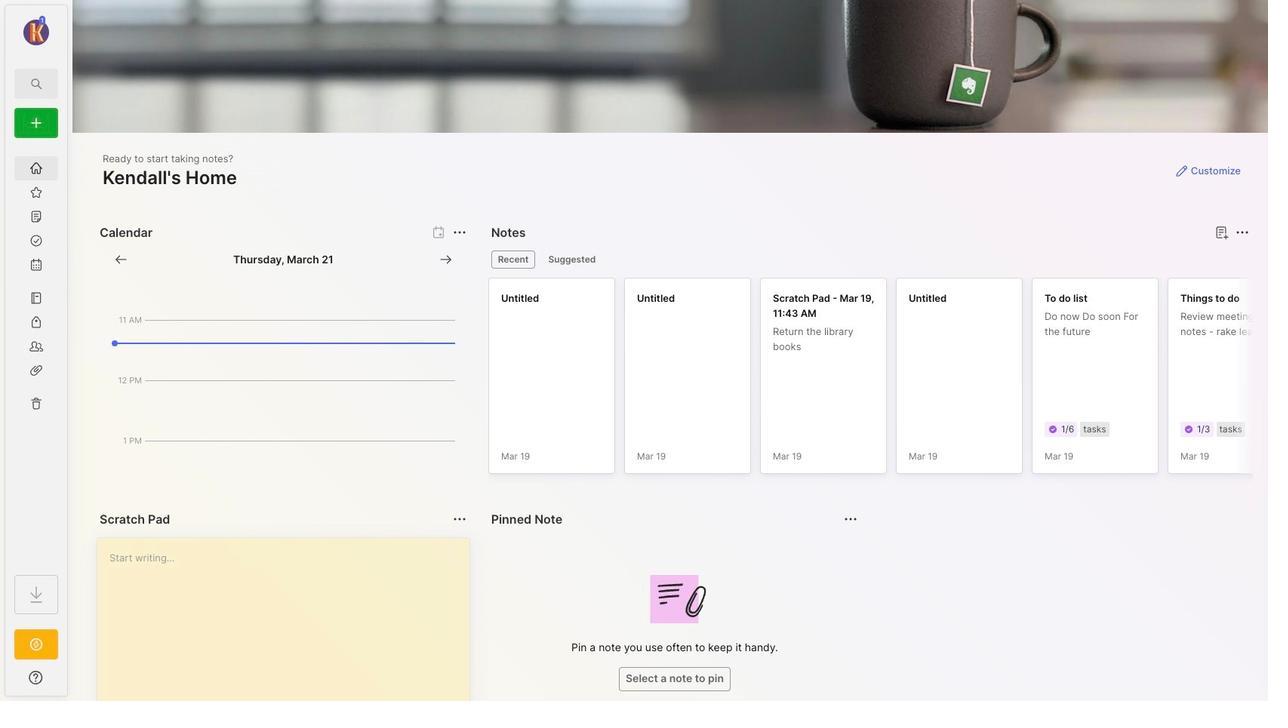 Task type: vqa. For each thing, say whether or not it's contained in the screenshot.
New Task icon
no



Task type: locate. For each thing, give the bounding box(es) containing it.
1 horizontal spatial more actions image
[[1234, 224, 1252, 242]]

tab
[[491, 251, 536, 269], [542, 251, 603, 269]]

0 horizontal spatial tab
[[491, 251, 536, 269]]

click to expand image
[[66, 674, 77, 692]]

more actions image
[[451, 224, 469, 242], [451, 510, 469, 529]]

more actions image
[[1234, 224, 1252, 242], [842, 510, 860, 529]]

home image
[[29, 161, 44, 176]]

tab list
[[491, 251, 1247, 269]]

Start writing… text field
[[109, 538, 469, 701]]

tree
[[5, 147, 67, 562]]

main element
[[0, 0, 72, 701]]

1 more actions image from the top
[[451, 224, 469, 242]]

edit search image
[[27, 75, 45, 93]]

More actions field
[[449, 222, 470, 243], [1232, 222, 1253, 243], [449, 509, 470, 530], [841, 509, 862, 530]]

2 more actions image from the top
[[451, 510, 469, 529]]

row group
[[488, 278, 1269, 483]]

0 vertical spatial more actions image
[[451, 224, 469, 242]]

0 horizontal spatial more actions image
[[842, 510, 860, 529]]

1 tab from the left
[[491, 251, 536, 269]]

upgrade image
[[27, 636, 45, 654]]

1 vertical spatial more actions image
[[451, 510, 469, 529]]

1 horizontal spatial tab
[[542, 251, 603, 269]]



Task type: describe. For each thing, give the bounding box(es) containing it.
0 vertical spatial more actions image
[[1234, 224, 1252, 242]]

2 tab from the left
[[542, 251, 603, 269]]

tree inside main element
[[5, 147, 67, 562]]

1 vertical spatial more actions image
[[842, 510, 860, 529]]

Choose date to view field
[[233, 252, 333, 267]]

WHAT'S NEW field
[[5, 666, 67, 690]]

Account field
[[5, 14, 67, 48]]



